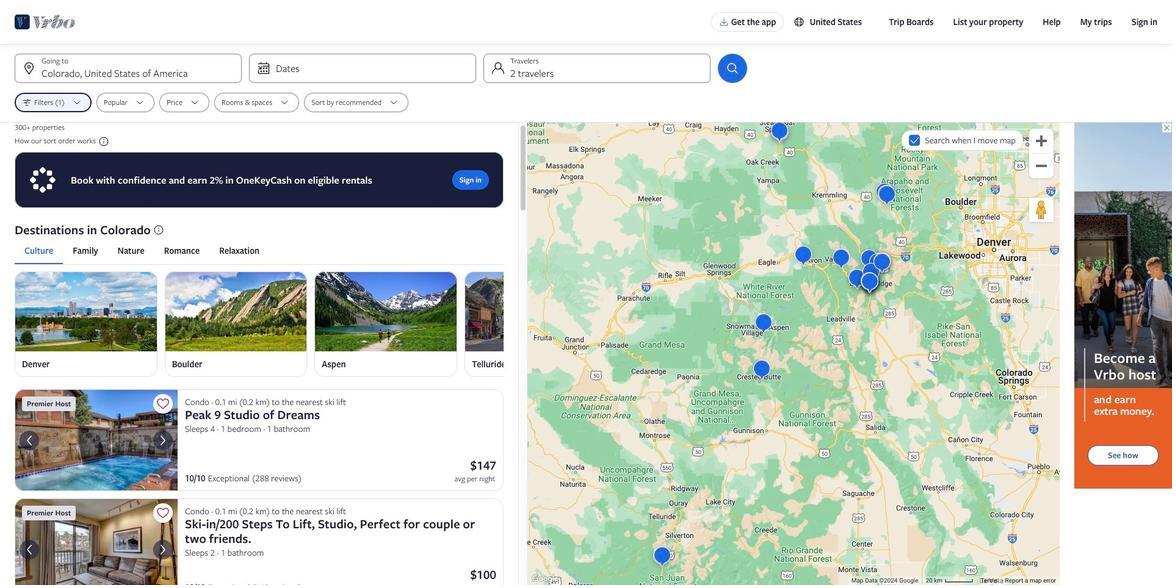Task type: vqa. For each thing, say whether or not it's contained in the screenshot.
Show previous image for Ski-in/200 Steps To Lift, Studio, Perfect for couple or two friends.
yes



Task type: describe. For each thing, give the bounding box(es) containing it.
2 primary image image from the left
[[165, 272, 307, 352]]

search image
[[725, 61, 740, 76]]

vrbo logo image
[[15, 12, 75, 32]]

download the app button image
[[719, 17, 729, 27]]

show next image for peak 9 studio of dreams image
[[156, 433, 170, 448]]



Task type: locate. For each thing, give the bounding box(es) containing it.
0 horizontal spatial small image
[[96, 136, 109, 147]]

1 primary image image from the left
[[15, 272, 157, 352]]

4 primary image image from the left
[[465, 272, 607, 352]]

show previous image for ski-in/200 steps to lift, studio, perfect for couple or two friends. image
[[22, 543, 37, 557]]

living room with murphy bed up creates a spacious room during the day. image
[[15, 499, 178, 585]]

next destination image
[[496, 317, 511, 332]]

show next image for ski-in/200 steps to lift, studio, perfect for couple or two friends. image
[[156, 543, 170, 557]]

1 horizontal spatial small image
[[794, 16, 810, 27]]

google image
[[530, 573, 560, 585]]

small image
[[794, 16, 810, 27], [96, 136, 109, 147]]

map region
[[527, 123, 1060, 585]]

primary image image
[[15, 272, 157, 352], [165, 272, 307, 352], [315, 272, 457, 352], [465, 272, 607, 352]]

about these results image
[[153, 225, 164, 236]]

experience the ultimate ski vacation at our rental in breckenridge. unwind in our private slope-side hot tub with panoramic mountain views and waterfalls after a long day and prior to heading one block over for a mouth watering dinner on main st. image
[[15, 390, 178, 492]]

show previous image for peak 9 studio of dreams image
[[22, 433, 37, 448]]

tab list
[[15, 237, 504, 264]]

3 primary image image from the left
[[315, 272, 457, 352]]

0 vertical spatial small image
[[794, 16, 810, 27]]

1 vertical spatial small image
[[96, 136, 109, 147]]



